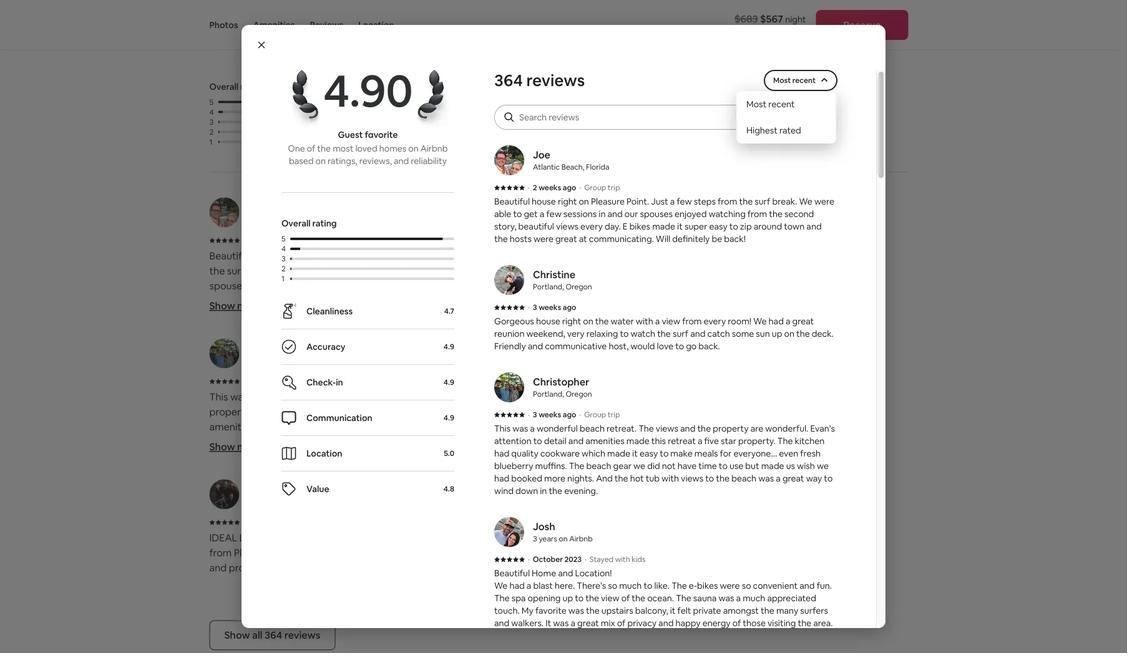 Task type: describe. For each thing, give the bounding box(es) containing it.
check-in 4.9
[[529, 81, 565, 108]]

e inside 4.90 dialog
[[623, 221, 628, 232]]

this was a wonderful beach retreat.  the views and the property are wonderful.  evan's attention to detail and amenities made this retreat a five star property.  the kitchen had quality cookware which made it easy to make meals for everyone… even fresh blueberry muffins.  the beach gear we did not have time to use but made us wish we had booked more nights.  and the hot tub with views to the beach was a great way to wind down in the evening. inside 4.90 dialog
[[494, 423, 835, 497]]

christopher for ago
[[248, 341, 304, 354]]

6
[[248, 496, 253, 507]]

location
[[239, 532, 289, 545]]

0 horizontal spatial evening.
[[349, 496, 387, 508]]

$683
[[734, 12, 758, 25]]

point inside "lovely little beach spot, best location in town! if you want a true santa cruz experience, this is the place for you. famous surf spots are right in front, my husband went right down to surf in the mornings. the point shop and grill is right down the street for quick snacks, coffee, breakfast burritos, etc. the e- bikes were absolutely awesome, as were the surfboards. we loved drinking morning coffee on the deck and watching the ocean. the house is super spacious and has everything you need, including a washer and dryer. it feels very h"
[[679, 577, 703, 589]]

like. inside list
[[747, 406, 764, 418]]

1 horizontal spatial touch.
[[759, 436, 788, 448]]

sessions inside 4.90 dialog
[[563, 208, 597, 220]]

weekend, inside list
[[701, 265, 745, 277]]

christopher for weeks
[[533, 375, 589, 388]]

2 vertical spatial favorite
[[535, 605, 567, 617]]

0 horizontal spatial day.
[[265, 295, 283, 307]]

josh image for 3 weeks ago · group trip
[[564, 339, 594, 369]]

spots
[[584, 562, 609, 574]]

more for gorgeous house right on the water with a view from every room! we had a great reunion weekend, very relaxing to watch the surf and catch some sun up on the deck. friendly and communicative host, would love to go back.
[[592, 300, 616, 312]]

down up etc.
[[801, 577, 826, 589]]

0 vertical spatial christopher image
[[209, 339, 239, 369]]

1 vertical spatial joe image
[[209, 198, 239, 227]]

if
[[774, 532, 780, 545]]

0 horizontal spatial area.
[[690, 481, 713, 493]]

airbnb inside josh 3 years on airbnb
[[569, 534, 593, 544]]

1 vertical spatial most
[[746, 99, 767, 110]]

amenities button
[[253, 0, 295, 50]]

spouses inside 4.90 dialog
[[640, 208, 673, 220]]

coffee,
[[672, 592, 704, 604]]

1 vertical spatial our
[[469, 265, 485, 277]]

october
[[533, 555, 563, 564]]

husband
[[706, 562, 746, 574]]

e- inside 4.90 dialog
[[689, 580, 697, 592]]

overall rating for cleanliness
[[281, 218, 337, 229]]

show more button for this was a wonderful beach retreat.  the views and the property are wonderful.  evan's attention to detail and amenities made this retreat a five star property.  the kitchen had quality cookware which made it easy to make meals for everyone… even fresh blueberry muffins.  the beach gear we did not have time to use but made us wish we had booked more nights.  and the hot tub with views to the beach was a great way to wind down in the evening.
[[209, 440, 262, 455]]

morning
[[631, 622, 669, 634]]

show more button for lovely little beach spot, best location in town! if you want a true santa cruz experience, this is the place for you. famous surf spots are right in front, my husband went right down to surf in the mornings. the point shop and grill is right down the street for quick snacks, coffee, breakfast burritos, etc. the e- bikes were absolutely awesome, as were the surfboards. we loved drinking morning coffee on the deck and watching the ocean. the house is super spacious and has everything you need, including a washer and dryer. it feels very h
[[564, 581, 616, 596]]

0 horizontal spatial you
[[782, 532, 799, 545]]

down down "famous"
[[797, 562, 823, 574]]

true
[[564, 547, 583, 559]]

0 horizontal spatial convenient
[[577, 421, 628, 433]]

0 horizontal spatial break.
[[247, 265, 276, 277]]

reserve button
[[816, 10, 908, 40]]

0 vertical spatial water
[[697, 250, 723, 262]]

josh image for 3 weeks ago · group trip
[[564, 339, 594, 369]]

1 horizontal spatial location
[[358, 19, 394, 31]]

blast inside 4.90 dialog
[[533, 580, 553, 592]]

felt inside list
[[688, 451, 704, 463]]

as
[[713, 607, 723, 619]]

drinking
[[591, 622, 628, 634]]

1 vertical spatial just
[[389, 250, 408, 262]]

most recent link
[[746, 99, 795, 110]]

1 horizontal spatial relaxing
[[770, 265, 806, 277]]

santa
[[585, 547, 611, 559]]

have inside 4.90 dialog
[[678, 461, 697, 472]]

0 vertical spatial watch
[[820, 265, 848, 277]]

$683 $567 night
[[734, 12, 806, 25]]

list box inside 4.90 dialog
[[736, 91, 836, 144]]

this was a wonderful beach retreat.  the views and the property are wonderful.  evan's attention to detail and amenities made this retreat a five star property.  the kitchen had quality cookware which made it easy to make meals for everyone… even fresh blueberry muffins.  the beach gear we did not have time to use but made us wish we had booked more nights.  and the hot tub with views to the beach was a great way to wind down in the evening. inside list
[[209, 391, 484, 508]]

kitchen inside 4.90 dialog
[[795, 436, 825, 447]]

get inside 4.90 dialog
[[524, 208, 538, 220]]

josh image for · 3 weeks ago · group trip
[[494, 517, 524, 547]]

2023
[[564, 555, 582, 564]]

1 vertical spatial recent
[[768, 99, 795, 110]]

show more for lovely little beach spot, best location in town! if you want a true santa cruz experience, this is the place for you. famous surf spots are right in front, my husband went right down to surf in the mornings. the point shop and grill is right down the street for quick snacks, coffee, breakfast burritos, etc. the e- bikes were absolutely awesome, as were the surfboards. we loved drinking morning coffee on the deck and watching the ocean. the house is super spacious and has everything you need, including a washer and dryer. it feels very h
[[564, 582, 616, 594]]

rated
[[779, 125, 801, 136]]

0 horizontal spatial star
[[364, 421, 382, 433]]

4.90 dialog
[[242, 25, 886, 653]]

spot,
[[649, 532, 672, 545]]

retreat inside 4.90 dialog
[[668, 436, 696, 447]]

0 horizontal spatial are
[[253, 406, 267, 418]]

to inside ideal location for surfers! directly across the street from pleasure point - can't beat the views, easy beach access, and proximity to everything you'd need and want.
[[275, 562, 285, 574]]

place
[[738, 547, 763, 559]]

1 for 4.7
[[209, 137, 212, 147]]

364 inside show all 364 reviews button
[[265, 629, 282, 642]]

photos
[[209, 19, 238, 31]]

surfboards.
[[768, 607, 820, 619]]

Search reviews, Press 'Enter' to search text field
[[519, 111, 824, 124]]

1 horizontal spatial christopher image
[[494, 373, 524, 403]]

those inside list
[[610, 481, 636, 493]]

wonderful inside 4.90 dialog
[[537, 423, 578, 434]]

1 vertical spatial pleasure
[[320, 250, 358, 262]]

this inside "lovely little beach spot, best location in town! if you want a true santa cruz experience, this is the place for you. famous surf spots are right in front, my husband went right down to surf in the mornings. the point shop and grill is right down the street for quick snacks, coffee, breakfast burritos, etc. the e- bikes were absolutely awesome, as were the surfboards. we loved drinking morning coffee on the deck and watching the ocean. the house is super spacious and has everything you need, including a washer and dryer. it feels very h"
[[693, 547, 709, 559]]

town inside list
[[470, 295, 493, 307]]

show more for beautiful house right on pleasure point.  just a few steps from the surf break.  we were able to get a few sessions in and our spouses enjoyed watching from the second story, beautiful views every day.  e bikes made it super easy to zip around town and the hosts were great at communicating.  will definitely be back!
[[209, 300, 262, 312]]

break. inside 4.90 dialog
[[772, 196, 797, 207]]

show for beautiful house right on pleasure point.  just a few steps from the surf break.  we were able to get a few sessions in and our spouses enjoyed watching from the second story, beautiful views every day.  e bikes made it super easy to zip around town and the hosts were great at communicating.  will definitely be back!
[[209, 300, 235, 312]]

on inside "lovely little beach spot, best location in town! if you want a true santa cruz experience, this is the place for you. famous surf spots are right in front, my husband went right down to surf in the mornings. the point shop and grill is right down the street for quick snacks, coffee, breakfast burritos, etc. the e- bikes were absolutely awesome, as were the surfboards. we loved drinking morning coffee on the deck and watching the ocean. the house is super spacious and has everything you need, including a washer and dryer. it feels very h"
[[703, 622, 715, 634]]

second inside 4.90 dialog
[[784, 208, 814, 220]]

christopher portland, oregon for ago
[[248, 341, 317, 366]]

0 horizontal spatial did
[[209, 466, 224, 478]]

one of the most loved homes on airbnb based on ratings, reviews, and reliability
[[456, 11, 662, 41]]

reviews button
[[310, 0, 343, 50]]

booked inside 4.90 dialog
[[511, 473, 542, 484]]

location 5.0
[[726, 81, 762, 108]]

0 horizontal spatial joe image
[[209, 198, 239, 227]]

communication
[[306, 413, 372, 424]]

beat
[[331, 547, 352, 559]]

little
[[595, 532, 616, 545]]

joe atlantic beach, florida
[[533, 148, 609, 172]]

josh 3 years on airbnb
[[533, 520, 593, 544]]

2 weeks ago · group trip
[[248, 235, 349, 246]]

this inside 4.90 dialog
[[494, 423, 511, 434]]

christine for 2 weeks ago · group trip
[[603, 200, 645, 213]]

views,
[[372, 547, 400, 559]]

energy inside list
[[564, 481, 596, 493]]

$567
[[760, 12, 783, 25]]

kristin image
[[209, 480, 239, 510]]

value for value 4.8
[[825, 81, 848, 92]]

washer
[[643, 652, 676, 653]]

rating for 4.7
[[240, 81, 265, 92]]

0 vertical spatial amenities
[[209, 421, 254, 433]]

· october 2023 · stayed with kids
[[528, 555, 645, 564]]

0 vertical spatial host,
[[637, 295, 660, 307]]

our inside 4.90 dialog
[[625, 208, 638, 220]]

beautiful home and location! we had a blast here. there's so much to like. the e-bikes were so convenient and fun. the spa opening up to the view of the ocean. the sauna was a much appreciated touch. my favorite was the upstairs balcony, it felt private amongst the many surfers and walkers. it was a great mix of privacy and happy energy of those visiting the area. i'd definitely come again. inside 4.90 dialog
[[494, 568, 833, 642]]

want.
[[411, 562, 436, 574]]

booked inside list
[[438, 466, 474, 478]]

1 vertical spatial christopher image
[[494, 373, 524, 403]]

have inside list
[[244, 466, 266, 478]]

1 vertical spatial e
[[286, 295, 291, 307]]

1 horizontal spatial i'd
[[715, 481, 726, 493]]

convenient inside 4.90 dialog
[[753, 580, 798, 592]]

will inside 4.90 dialog
[[656, 233, 670, 245]]

story, inside 4.90 dialog
[[494, 221, 516, 232]]

breakfast
[[706, 592, 750, 604]]

0 horizontal spatial time
[[268, 466, 289, 478]]

shop
[[705, 577, 727, 589]]

4.90
[[323, 61, 413, 120]]

more for beautiful home and location!
[[592, 441, 616, 453]]

steps inside 4.90 dialog
[[694, 196, 716, 207]]

0 horizontal spatial years
[[255, 496, 277, 507]]

happy inside 4.90 dialog
[[676, 618, 701, 629]]

0 vertical spatial room!
[[564, 265, 591, 277]]

1 vertical spatial super
[[356, 295, 382, 307]]

private inside 4.90 dialog
[[693, 605, 721, 617]]

rating for cleanliness
[[312, 218, 337, 229]]

watch inside 4.90 dialog
[[631, 328, 655, 340]]

florida inside the joe atlantic beach, florida
[[586, 162, 609, 172]]

lovely
[[564, 532, 593, 545]]

and inside guest favorite one of the most loved homes on airbnb based on ratings, reviews, and reliability
[[394, 155, 409, 167]]

show for this was a wonderful beach retreat.  the views and the property are wonderful.  evan's attention to detail and amenities made this retreat a five star property.  the kitchen had quality cookware which made it easy to make meals for everyone… even fresh blueberry muffins.  the beach gear we did not have time to use but made us wish we had booked more nights.  and the hot tub with views to the beach was a great way to wind down in the evening.
[[209, 441, 235, 453]]

go inside 4.90 dialog
[[686, 341, 697, 352]]

this inside 4.90 dialog
[[651, 436, 666, 447]]

reviews, inside guest favorite one of the most loved homes on airbnb based on ratings, reviews, and reliability
[[359, 155, 392, 167]]

value 4.8
[[825, 81, 848, 108]]

most inside one of the most loved homes on airbnb based on ratings, reviews, and reliability
[[514, 11, 540, 26]]

the inside one of the most loved homes on airbnb based on ratings, reviews, and reliability
[[494, 11, 511, 26]]

5 for cleanliness
[[281, 234, 286, 244]]

show more button for gorgeous house right on the water with a view from every room! we had a great reunion weekend, very relaxing to watch the surf and catch some sun up on the deck. friendly and communicative host, would love to go back.
[[564, 299, 616, 314]]

use inside 4.90 dialog
[[729, 461, 743, 472]]

location
[[697, 532, 734, 545]]

2 horizontal spatial and
[[640, 482, 660, 495]]

show more for gorgeous house right on the water with a view from every room! we had a great reunion weekend, very relaxing to watch the surf and catch some sun up on the deck. friendly and communicative host, would love to go back.
[[564, 300, 616, 312]]

1 horizontal spatial spa
[[689, 421, 705, 433]]

christine portland, oregon for group
[[533, 268, 592, 292]]

0 vertical spatial catch
[[621, 280, 647, 292]]

steps inside list
[[437, 250, 463, 262]]

everything inside ideal location for surfers! directly across the street from pleasure point - can't beat the views, easy beach access, and proximity to everything you'd need and want.
[[287, 562, 336, 574]]

snacks,
[[636, 592, 670, 604]]

reviews
[[310, 19, 343, 31]]

overall for cleanliness
[[281, 218, 311, 229]]

muffins. inside 4.90 dialog
[[535, 461, 567, 472]]

cleanliness for cleanliness 4.7
[[331, 81, 377, 92]]

2 horizontal spatial is
[[768, 577, 775, 589]]

location button
[[358, 0, 394, 50]]

0 vertical spatial privacy
[[750, 466, 783, 478]]

3 weeks ago · group trip
[[248, 376, 349, 387]]

feels
[[735, 652, 757, 653]]

experience,
[[637, 547, 691, 559]]

-
[[300, 547, 304, 559]]

favorite inside list
[[806, 436, 842, 448]]

0 vertical spatial property.
[[384, 421, 427, 433]]

joe
[[533, 148, 550, 161]]

show all 364 reviews button
[[209, 621, 335, 651]]

burritos,
[[752, 592, 791, 604]]

come inside list
[[773, 481, 799, 493]]

lindsay
[[603, 482, 638, 495]]

1 vertical spatial most recent
[[746, 99, 795, 110]]

0 horizontal spatial point.
[[361, 250, 386, 262]]

appreciated inside 4.90 dialog
[[767, 593, 816, 604]]

for
[[291, 532, 310, 545]]

christine image
[[564, 198, 594, 227]]

0 vertical spatial friendly
[[768, 280, 804, 292]]

need,
[[564, 652, 590, 653]]

christine portland, oregon for trip
[[603, 200, 671, 225]]

cleanliness 4.7
[[331, 81, 377, 108]]

· 2 weeks ago · group trip
[[528, 183, 620, 193]]

the inside guest favorite one of the most loved homes on airbnb based on ratings, reviews, and reliability
[[317, 143, 331, 154]]

want
[[801, 532, 824, 545]]

guest
[[338, 129, 363, 140]]

and inside 4.90 dialog
[[596, 473, 613, 484]]

watching inside 4.90 dialog
[[709, 208, 746, 220]]

nights. inside 4.90 dialog
[[567, 473, 594, 484]]

0 horizontal spatial retreat.
[[338, 391, 372, 403]]

kids
[[632, 555, 645, 564]]

0 horizontal spatial christopher image
[[209, 339, 239, 369]]

check-in
[[306, 377, 343, 388]]

it inside "lovely little beach spot, best location in town! if you want a true santa cruz experience, this is the place for you. famous surf spots are right in front, my husband went right down to surf in the mornings. the point shop and grill is right down the street for quick snacks, coffee, breakfast burritos, etc. the e- bikes were absolutely awesome, as were the surfboards. we loved drinking morning coffee on the deck and watching the ocean. the house is super spacious and has everything you need, including a washer and dryer. it feels very h"
[[726, 652, 733, 653]]

pleasure inside 4.90 dialog
[[591, 196, 625, 207]]

down inside 4.90 dialog
[[516, 486, 538, 497]]

able inside 4.90 dialog
[[494, 208, 511, 220]]

around inside 4.90 dialog
[[754, 221, 782, 232]]

1 vertical spatial way
[[236, 496, 255, 508]]

0 horizontal spatial is
[[646, 637, 653, 649]]

· 3 weeks ago for · 2 weeks ago · group trip
[[528, 303, 576, 312]]

come inside 4.90 dialog
[[545, 630, 568, 642]]

need
[[365, 562, 389, 574]]

364 reviews
[[494, 70, 585, 91]]

kristin image
[[209, 480, 239, 510]]

went
[[748, 562, 771, 574]]

based inside guest favorite one of the most loved homes on airbnb based on ratings, reviews, and reliability
[[289, 155, 314, 167]]

which inside 4.90 dialog
[[582, 448, 605, 459]]

1 vertical spatial you
[[815, 637, 832, 649]]

0 horizontal spatial get
[[354, 265, 370, 277]]

0 vertical spatial home
[[607, 391, 635, 403]]

visiting inside 4.90 dialog
[[768, 618, 796, 629]]

0 vertical spatial joe image
[[494, 145, 524, 175]]

five inside 4.90 dialog
[[704, 436, 719, 447]]

0 horizontal spatial wind
[[269, 496, 291, 508]]

0 vertical spatial ocean.
[[564, 436, 594, 448]]

christine for · 2 weeks ago · group trip
[[533, 268, 575, 281]]

opening inside 4.90 dialog
[[528, 593, 561, 604]]

josh image for · 3 weeks ago · group trip
[[494, 517, 524, 547]]

0 vertical spatial very
[[748, 265, 768, 277]]

awesome,
[[664, 607, 711, 619]]

proximity
[[229, 562, 272, 574]]

absolutely
[[615, 607, 662, 619]]

sessions inside list
[[399, 265, 437, 277]]

mornings.
[[612, 577, 657, 589]]

1 vertical spatial watching
[[288, 280, 330, 292]]

lovely little beach spot, best location in town! if you want a true santa cruz experience, this is the place for you. famous surf spots are right in front, my husband went right down to surf in the mornings. the point shop and grill is right down the street for quick snacks, coffee, breakfast burritos, etc. the e- bikes were absolutely awesome, as were the surfboards. we loved drinking morning coffee on the deck and watching the ocean. the house is super spacious and has everything you need, including a washer and dryer. it feels very h
[[564, 532, 844, 653]]

ideal location for surfers! directly across the street from pleasure point - can't beat the views, easy beach access, and proximity to everything you'd need and want.
[[209, 532, 490, 574]]

back! inside list
[[209, 325, 234, 337]]

1 horizontal spatial is
[[712, 547, 718, 559]]

1 horizontal spatial would
[[662, 295, 690, 307]]

wonderful. inside list
[[269, 406, 319, 418]]

are inside 4.90 dialog
[[751, 423, 763, 434]]

overall for 4.7
[[209, 81, 238, 92]]

down up for
[[293, 496, 319, 508]]

private inside list
[[706, 451, 738, 463]]

0 horizontal spatial sun
[[677, 280, 693, 292]]

ideal
[[209, 532, 237, 545]]

accuracy 4.9
[[430, 81, 469, 108]]

can't
[[306, 547, 329, 559]]

town inside 4.90 dialog
[[784, 221, 805, 232]]

my inside list
[[790, 436, 804, 448]]

show more for this was a wonderful beach retreat.  the views and the property are wonderful.  evan's attention to detail and amenities made this retreat a five star property.  the kitchen had quality cookware which made it easy to make meals for everyone… even fresh blueberry muffins.  the beach gear we did not have time to use but made us wish we had booked more nights.  and the hot tub with views to the beach was a great way to wind down in the evening.
[[209, 441, 262, 453]]

communicating. inside 4.90 dialog
[[589, 233, 654, 245]]

front,
[[662, 562, 688, 574]]

walkers. inside 4.90 dialog
[[511, 618, 544, 629]]

enjoyed inside 4.90 dialog
[[675, 208, 707, 220]]

0 horizontal spatial even
[[261, 451, 283, 463]]

night
[[785, 13, 806, 25]]

street inside "lovely little beach spot, best location in town! if you want a true santa cruz experience, this is the place for you. famous surf spots are right in front, my husband went right down to surf in the mornings. the point shop and grill is right down the street for quick snacks, coffee, breakfast burritos, etc. the e- bikes were absolutely awesome, as were the surfboards. we loved drinking morning coffee on the deck and watching the ocean. the house is super spacious and has everything you need, including a washer and dryer. it feels very h"
[[564, 592, 592, 604]]

reviews inside button
[[284, 629, 320, 642]]

coffee
[[671, 622, 701, 634]]

0 horizontal spatial muffins.
[[358, 451, 395, 463]]



Task type: vqa. For each thing, say whether or not it's contained in the screenshot.
left Add to wishlist: Napa, California icon
no



Task type: locate. For each thing, give the bounding box(es) containing it.
value for value
[[306, 484, 329, 495]]

christopher portland, oregon up · 3 weeks ago · group trip
[[533, 375, 592, 399]]

ratings, up 364 reviews
[[507, 26, 545, 41]]

josh image up · 3 weeks ago · group trip
[[564, 339, 594, 369]]

6 years on airbnb
[[248, 496, 318, 507]]

energy inside 4.90 dialog
[[703, 618, 731, 629]]

show more button for beautiful home and location!
[[564, 440, 616, 455]]

even
[[779, 448, 798, 459], [261, 451, 283, 463]]

just
[[651, 196, 668, 207], [389, 250, 408, 262]]

deck. inside list
[[740, 280, 766, 292]]

overall rating for 4.7
[[209, 81, 265, 92]]

more for lovely little beach spot, best location in town! if you want a true santa cruz experience, this is the place for you. famous surf spots are right in front, my husband went right down to surf in the mornings. the point shop and grill is right down the street for quick snacks, coffee, breakfast burritos, etc. the e- bikes were absolutely awesome, as were the surfboards. we loved drinking morning coffee on the deck and watching the ocean. the house is super spacious and has everything you need, including a washer and dryer. it feels very h
[[592, 582, 616, 594]]

wonderful. inside 4.90 dialog
[[765, 423, 808, 434]]

reviews right all
[[284, 629, 320, 642]]

1 horizontal spatial hot
[[630, 473, 644, 484]]

accuracy for accuracy
[[306, 341, 345, 353]]

1 vertical spatial beach,
[[281, 214, 308, 225]]

just inside 4.90 dialog
[[651, 196, 668, 207]]

you.
[[781, 547, 800, 559]]

0 horizontal spatial steps
[[437, 250, 463, 262]]

lindsay and matt image
[[564, 480, 594, 510], [564, 480, 594, 510]]

fun.
[[649, 421, 667, 433], [817, 580, 832, 592]]

1 inside 4.90 dialog
[[281, 274, 285, 284]]

famous
[[802, 547, 838, 559]]

lindsay and matt
[[603, 482, 684, 495]]

1 vertical spatial those
[[743, 618, 766, 629]]

which down communication at the bottom left of the page
[[309, 436, 336, 448]]

balcony, down snacks,
[[635, 605, 668, 617]]

1 vertical spatial felt
[[677, 605, 691, 617]]

0 vertical spatial rating
[[240, 81, 265, 92]]

0 vertical spatial balcony,
[[640, 451, 678, 463]]

christopher up · 3 weeks ago · group trip
[[533, 375, 589, 388]]

again. up the need,
[[570, 630, 594, 642]]

beautiful house right on pleasure point.  just a few steps from the surf break.  we were able to get a few sessions in and our spouses enjoyed watching from the second story, beautiful views every day.  e bikes made it super easy to zip around town and the hosts were great at communicating.  will definitely be back! inside 4.90 dialog
[[494, 196, 834, 245]]

0 vertical spatial some
[[649, 280, 675, 292]]

views
[[556, 221, 579, 232], [209, 295, 235, 307], [394, 391, 420, 403], [656, 423, 678, 434], [681, 473, 703, 484], [366, 481, 391, 493]]

retreat down check-in
[[304, 421, 335, 433]]

show for beautiful home and location!
[[564, 441, 590, 453]]

1 vertical spatial christine
[[533, 268, 575, 281]]

blueberry
[[311, 451, 356, 463], [494, 461, 533, 472]]

0 vertical spatial evan's
[[321, 406, 349, 418]]

overall up 2 weeks ago · group trip
[[281, 218, 311, 229]]

across
[[396, 532, 426, 545]]

go inside list
[[725, 295, 737, 307]]

1 vertical spatial 364
[[265, 629, 282, 642]]

list box containing most recent
[[736, 91, 836, 144]]

years inside josh 3 years on airbnb
[[539, 534, 557, 544]]

christine image
[[564, 198, 594, 227], [494, 265, 524, 295], [494, 265, 524, 295]]

host,
[[637, 295, 660, 307], [609, 341, 629, 352]]

· 3 weeks ago · group trip
[[528, 410, 620, 420]]

sauna inside 4.90 dialog
[[693, 593, 717, 604]]

0 vertical spatial beautiful
[[518, 221, 554, 232]]

joe image
[[494, 145, 524, 175], [209, 198, 239, 227]]

pleasure down · 2 weeks ago · group trip
[[591, 196, 625, 207]]

christopher inside list
[[248, 341, 304, 354]]

not up 'matt'
[[662, 461, 676, 472]]

highest
[[746, 125, 778, 136]]

nights. left lindsay
[[567, 473, 594, 484]]

story, inside list
[[410, 280, 436, 292]]

· 3 weeks ago for 2 weeks ago · group trip
[[598, 235, 653, 246]]

communicative
[[564, 295, 635, 307], [545, 341, 607, 352]]

0 vertical spatial favorite
[[365, 129, 398, 140]]

1 vertical spatial back.
[[699, 341, 720, 352]]

3 inside josh 3 years on airbnb
[[533, 534, 537, 544]]

this up 'matt'
[[651, 436, 666, 447]]

4 for cleanliness
[[281, 244, 286, 254]]

down
[[516, 486, 538, 497], [293, 496, 319, 508], [797, 562, 823, 574], [801, 577, 826, 589]]

0 vertical spatial around
[[754, 221, 782, 232]]

ratings, down guest on the left top
[[328, 155, 357, 167]]

ratings, inside one of the most loved homes on airbnb based on ratings, reviews, and reliability
[[507, 26, 545, 41]]

balcony, up 'matt'
[[640, 451, 678, 463]]

1 horizontal spatial be
[[712, 233, 722, 245]]

sauna up lindsay
[[616, 436, 643, 448]]

1 horizontal spatial everything
[[763, 637, 813, 649]]

1 vertical spatial ocean.
[[647, 593, 674, 604]]

right
[[558, 196, 577, 207], [282, 250, 304, 262], [641, 250, 663, 262], [562, 316, 581, 327], [628, 562, 650, 574], [773, 562, 795, 574], [777, 577, 798, 589]]

1 horizontal spatial host,
[[637, 295, 660, 307]]

0 vertical spatial detail
[[408, 406, 434, 418]]

beach, up · 2 weeks ago · group trip
[[561, 162, 584, 172]]

0 vertical spatial zip
[[740, 221, 752, 232]]

1 vertical spatial able
[[320, 265, 340, 277]]

1 horizontal spatial e-
[[786, 406, 796, 418]]

wish inside 4.90 dialog
[[797, 461, 815, 472]]

pleasure up proximity
[[234, 547, 272, 559]]

0 horizontal spatial many
[[776, 605, 798, 617]]

upstairs up lindsay
[[602, 451, 638, 463]]

1 horizontal spatial here.
[[633, 406, 656, 418]]

but inside list
[[321, 466, 337, 478]]

0 vertical spatial property
[[209, 406, 250, 418]]

christopher image
[[209, 339, 239, 369], [494, 373, 524, 403]]

0 horizontal spatial tub
[[325, 481, 341, 493]]

hosts inside 4.90 dialog
[[510, 233, 532, 245]]

on inside josh 3 years on airbnb
[[559, 534, 568, 544]]

retreat.
[[338, 391, 372, 403], [607, 423, 637, 434]]

did up the lindsay and matt
[[647, 461, 660, 472]]

recent inside dropdown button
[[793, 76, 816, 85]]

weekend, inside 4.90 dialog
[[526, 328, 565, 340]]

have up 6
[[244, 466, 266, 478]]

accuracy for accuracy 4.9
[[430, 81, 469, 92]]

reliability inside guest favorite one of the most loved homes on airbnb based on ratings, reviews, and reliability
[[411, 155, 447, 167]]

josh image
[[564, 339, 594, 369], [494, 517, 524, 547]]

again. up want
[[801, 481, 828, 493]]

kitchen inside list
[[449, 421, 483, 433]]

josh inside list
[[603, 341, 625, 354]]

which inside list
[[309, 436, 336, 448]]

pleasure down 2 weeks ago · group trip
[[320, 250, 358, 262]]

day. inside 4.90 dialog
[[605, 221, 621, 232]]

surfers!
[[313, 532, 356, 545]]

come up the need,
[[545, 630, 568, 642]]

us inside list
[[368, 466, 378, 478]]

upstairs down 'quick'
[[601, 605, 633, 617]]

364 left check-in 4.9
[[494, 70, 523, 91]]

energy left lindsay
[[564, 481, 596, 493]]

accuracy inside 4.90 dialog
[[306, 341, 345, 353]]

wonderful inside list
[[258, 391, 305, 403]]

evening. up directly
[[349, 496, 387, 508]]

overall rating inside 4.90 dialog
[[281, 218, 337, 229]]

it
[[677, 221, 683, 232], [348, 295, 354, 307], [367, 436, 373, 448], [632, 448, 638, 459], [680, 451, 686, 463], [670, 605, 676, 617]]

atlantic down joe
[[533, 162, 560, 172]]

five inside list
[[345, 421, 362, 433]]

1 horizontal spatial weekend,
[[701, 265, 745, 277]]

location! inside list
[[656, 391, 698, 403]]

show more for beautiful home and location!
[[564, 441, 616, 453]]

retreat up 'matt'
[[668, 436, 696, 447]]

home up · 3 weeks ago · group trip
[[607, 391, 635, 403]]

1 horizontal spatial day.
[[605, 221, 621, 232]]

1 vertical spatial go
[[686, 341, 697, 352]]

make inside 4.90 dialog
[[670, 448, 693, 459]]

most recent up most recent link on the top right of page
[[773, 76, 816, 85]]

gear inside 4.90 dialog
[[613, 461, 632, 472]]

it left drinking
[[546, 618, 551, 629]]

0 vertical spatial relaxing
[[770, 265, 806, 277]]

show more button for beautiful house right on pleasure point.  just a few steps from the surf break.  we were able to get a few sessions in and our spouses enjoyed watching from the second story, beautiful views every day.  e bikes made it super easy to zip around town and the hosts were great at communicating.  will definitely be back!
[[209, 299, 262, 314]]

spacious
[[683, 637, 724, 649]]

0 vertical spatial here.
[[633, 406, 656, 418]]

ocean. inside 4.90 dialog
[[647, 593, 674, 604]]

everything down can't
[[287, 562, 336, 574]]

from inside ideal location for surfers! directly across the street from pleasure point - can't beat the views, easy beach access, and proximity to everything you'd need and want.
[[209, 547, 232, 559]]

nights. up 6
[[236, 481, 266, 493]]

evan's inside 4.90 dialog
[[810, 423, 835, 434]]

0 horizontal spatial story,
[[410, 280, 436, 292]]

0 vertical spatial walkers.
[[617, 466, 654, 478]]

more for beautiful house right on pleasure point.  just a few steps from the surf break.  we were able to get a few sessions in and our spouses enjoyed watching from the second story, beautiful views every day.  e bikes made it super easy to zip around town and the hosts were great at communicating.  will definitely be back!
[[237, 300, 262, 312]]

very inside 4.90 dialog
[[567, 328, 585, 340]]

surfers down · 3 weeks ago · group trip
[[564, 466, 596, 478]]

location down communication at the bottom left of the page
[[306, 448, 342, 459]]

those inside 4.90 dialog
[[743, 618, 766, 629]]

0 vertical spatial communicative
[[564, 295, 635, 307]]

my
[[690, 562, 704, 574]]

reunion inside 4.90 dialog
[[494, 328, 524, 340]]

we
[[799, 196, 812, 207], [278, 265, 293, 277], [593, 265, 608, 277], [753, 316, 767, 327], [564, 406, 579, 418], [494, 580, 508, 592], [822, 607, 838, 619]]

0 horizontal spatial back.
[[699, 341, 720, 352]]

are
[[253, 406, 267, 418], [751, 423, 763, 434], [612, 562, 626, 574]]

muffins. down communication at the bottom left of the page
[[358, 451, 395, 463]]

e right christine image
[[623, 221, 628, 232]]

ocean. down · 3 weeks ago · group trip
[[564, 436, 594, 448]]

way up want
[[806, 473, 822, 484]]

location! inside 4.90 dialog
[[575, 568, 612, 579]]

is down location
[[712, 547, 718, 559]]

1 horizontal spatial 364
[[494, 70, 523, 91]]

sauna down shop at the right of the page
[[693, 593, 717, 604]]

down up josh 3 years on airbnb
[[516, 486, 538, 497]]

reviews, up 364 reviews
[[548, 26, 590, 41]]

0 vertical spatial it
[[657, 466, 663, 478]]

favorite inside guest favorite one of the most loved homes on airbnb based on ratings, reviews, and reliability
[[365, 129, 398, 140]]

check- for check-in
[[306, 377, 336, 388]]

amongst inside 4.90 dialog
[[723, 605, 759, 617]]

show for gorgeous house right on the water with a view from every room! we had a great reunion weekend, very relaxing to watch the surf and catch some sun up on the deck. friendly and communicative host, would love to go back.
[[564, 300, 590, 312]]

0 vertical spatial spouses
[[640, 208, 673, 220]]

home down october
[[532, 568, 556, 579]]

this down 3 weeks ago · group trip
[[285, 421, 301, 433]]

highest rated link
[[746, 125, 801, 136]]

make
[[411, 436, 436, 448], [670, 448, 693, 459]]

1 horizontal spatial quality
[[511, 448, 538, 459]]

including
[[592, 652, 633, 653]]

and up 6 years on airbnb
[[269, 481, 288, 493]]

1 vertical spatial get
[[354, 265, 370, 277]]

hosts inside list
[[247, 310, 272, 322]]

josh image
[[564, 339, 594, 369], [494, 517, 524, 547]]

josh image right access,
[[494, 517, 524, 547]]

it up 'matt'
[[657, 466, 663, 478]]

check- for check-in 4.9
[[529, 81, 558, 92]]

street up access,
[[446, 532, 473, 545]]

1 horizontal spatial 5.0
[[726, 93, 742, 108]]

0 vertical spatial there's
[[658, 406, 692, 418]]

0 horizontal spatial weekend,
[[526, 328, 565, 340]]

ratings, inside guest favorite one of the most loved homes on airbnb based on ratings, reviews, and reliability
[[328, 155, 357, 167]]

most up highest
[[746, 99, 767, 110]]

0 horizontal spatial hot
[[308, 481, 323, 493]]

list containing christine
[[204, 198, 913, 653]]

town!
[[746, 532, 772, 545]]

christopher up 3 weeks ago · group trip
[[248, 341, 304, 354]]

deck
[[735, 622, 758, 634]]

1 vertical spatial watch
[[631, 328, 655, 340]]

for
[[467, 436, 481, 448], [720, 448, 732, 459], [765, 547, 779, 559], [594, 592, 607, 604]]

retreat
[[304, 421, 335, 433], [668, 436, 696, 447]]

stayed
[[590, 555, 613, 564]]

it inside 4.90 dialog
[[546, 618, 551, 629]]

star inside 4.90 dialog
[[721, 436, 736, 447]]

hot up 6 years on airbnb
[[308, 481, 323, 493]]

0 horizontal spatial around
[[435, 295, 468, 307]]

e down 2 weeks ago · group trip
[[286, 295, 291, 307]]

convenient down · 3 weeks ago · group trip
[[577, 421, 628, 433]]

1 vertical spatial host,
[[609, 341, 629, 352]]

photos button
[[209, 0, 238, 50]]

0 horizontal spatial overall rating
[[209, 81, 265, 92]]

is up washer
[[646, 637, 653, 649]]

happy
[[805, 466, 834, 478], [676, 618, 701, 629]]

4.9 inside check-in 4.9
[[529, 93, 545, 108]]

very inside "lovely little beach spot, best location in town! if you want a true santa cruz experience, this is the place for you. famous surf spots are right in front, my husband went right down to surf in the mornings. the point shop and grill is right down the street for quick snacks, coffee, breakfast burritos, etc. the e- bikes were absolutely awesome, as were the surfboards. we loved drinking morning coffee on the deck and watching the ocean. the house is super spacious and has everything you need, including a washer and dryer. it feels very h"
[[759, 652, 779, 653]]

location!
[[656, 391, 698, 403], [575, 568, 612, 579]]

reviews
[[526, 70, 585, 91], [284, 629, 320, 642]]

zip
[[740, 221, 752, 232], [420, 295, 433, 307]]

this
[[285, 421, 301, 433], [651, 436, 666, 447], [693, 547, 709, 559]]

1 vertical spatial 4
[[281, 244, 286, 254]]

a
[[670, 196, 675, 207], [540, 208, 544, 220], [410, 250, 416, 262], [748, 250, 753, 262], [372, 265, 378, 277], [630, 265, 635, 277], [655, 316, 660, 327], [786, 316, 790, 327], [250, 391, 256, 403], [601, 406, 606, 418], [338, 421, 343, 433], [530, 423, 535, 434], [665, 436, 671, 448], [698, 436, 702, 447], [685, 466, 691, 478], [776, 473, 781, 484], [474, 481, 480, 493], [826, 532, 832, 545], [527, 580, 531, 592], [736, 593, 741, 604], [571, 618, 575, 629], [635, 652, 641, 653]]

enjoyed inside list
[[249, 280, 286, 292]]

check-
[[529, 81, 558, 92], [306, 377, 336, 388]]

2 upstairs from the top
[[601, 605, 633, 617]]

balcony, inside list
[[640, 451, 678, 463]]

cookware inside 4.90 dialog
[[540, 448, 580, 459]]

0 vertical spatial florida
[[586, 162, 609, 172]]

felt
[[688, 451, 704, 463], [677, 605, 691, 617]]

0 horizontal spatial us
[[368, 466, 378, 478]]

gear inside list
[[447, 451, 468, 463]]

1 upstairs from the top
[[602, 451, 638, 463]]

time
[[699, 461, 717, 472], [268, 466, 289, 478]]

back!
[[724, 233, 746, 245], [209, 325, 234, 337]]

3
[[209, 117, 214, 127], [603, 235, 608, 246], [281, 254, 286, 264], [533, 303, 537, 312], [248, 376, 253, 387], [533, 410, 537, 420], [533, 534, 537, 544]]

amongst inside list
[[741, 451, 782, 463]]

visiting down burritos,
[[768, 618, 796, 629]]

0 vertical spatial location
[[358, 19, 394, 31]]

4 for 4.7
[[209, 107, 214, 117]]

1 vertical spatial christopher image
[[494, 373, 524, 403]]

not up kristin icon
[[226, 466, 242, 478]]

reviews down one of the most loved homes on airbnb based on ratings, reviews, and reliability
[[526, 70, 585, 91]]

location up most recent link on the top right of page
[[726, 81, 762, 92]]

gorgeous house right on the water with a view from every room! we had a great reunion weekend, very relaxing to watch the surf and catch some sun up on the deck. friendly and communicative host, would love to go back. inside 4.90 dialog
[[494, 316, 834, 352]]

point
[[275, 547, 298, 559], [679, 577, 703, 589]]

beach, inside list
[[281, 214, 308, 225]]

appreciated
[[701, 436, 757, 448], [767, 593, 816, 604]]

wonderful down · 3 weeks ago · group trip
[[537, 423, 578, 434]]

reserve
[[843, 18, 881, 31]]

cleanliness for cleanliness
[[306, 306, 353, 317]]

0 vertical spatial happy
[[805, 466, 834, 478]]

years right 6
[[255, 496, 277, 507]]

recent left value 4.8
[[793, 76, 816, 85]]

guest favorite one of the most loved homes on airbnb based on ratings, reviews, and reliability
[[288, 129, 448, 167]]

1 vertical spatial story,
[[410, 280, 436, 292]]

overall rating
[[209, 81, 265, 92], [281, 218, 337, 229]]

great
[[555, 233, 577, 245], [637, 265, 662, 277], [299, 310, 323, 322], [792, 316, 814, 327], [693, 466, 718, 478], [783, 473, 804, 484], [209, 496, 234, 508], [577, 618, 599, 629]]

value inside 4.90 dialog
[[306, 484, 329, 495]]

this up my at the bottom
[[693, 547, 709, 559]]

town
[[784, 221, 805, 232], [470, 295, 493, 307]]

here.
[[633, 406, 656, 418], [555, 580, 575, 592]]

spa inside 4.90 dialog
[[512, 593, 526, 604]]

christine image for 2 weeks ago · group trip
[[564, 198, 594, 227]]

tub up the surfers!
[[325, 481, 341, 493]]

friendly
[[768, 280, 804, 292], [494, 341, 526, 352]]

amongst
[[741, 451, 782, 463], [723, 605, 759, 617]]

tub left 'matt'
[[646, 473, 660, 484]]

most up most recent link on the top right of page
[[773, 76, 791, 85]]

4.9
[[430, 93, 446, 108], [529, 93, 545, 108], [628, 93, 644, 108], [444, 342, 454, 352], [444, 378, 454, 387], [444, 413, 454, 423]]

0 horizontal spatial some
[[649, 280, 675, 292]]

florida up 2 weeks ago · group trip
[[310, 214, 337, 225]]

4.7 inside 4.90 dialog
[[444, 306, 454, 316]]

this
[[209, 391, 228, 403], [494, 423, 511, 434]]

most recent inside dropdown button
[[773, 76, 816, 85]]

e
[[623, 221, 628, 232], [286, 295, 291, 307]]

pleasure
[[591, 196, 625, 207], [320, 250, 358, 262], [234, 547, 272, 559]]

highest rated
[[746, 125, 801, 136]]

more for this was a wonderful beach retreat.  the views and the property are wonderful.  evan's attention to detail and amenities made this retreat a five star property.  the kitchen had quality cookware which made it easy to make meals for everyone… even fresh blueberry muffins.  the beach gear we did not have time to use but made us wish we had booked more nights.  and the hot tub with views to the beach was a great way to wind down in the evening.
[[237, 441, 262, 453]]

street down spots
[[564, 592, 592, 604]]

0 vertical spatial point.
[[627, 196, 649, 207]]

1 horizontal spatial like.
[[747, 406, 764, 418]]

many inside list
[[801, 451, 827, 463]]

1 horizontal spatial are
[[612, 562, 626, 574]]

1 vertical spatial · 3 weeks ago
[[528, 303, 576, 312]]

those up has
[[743, 618, 766, 629]]

list box
[[736, 91, 836, 144]]

star
[[364, 421, 382, 433], [721, 436, 736, 447]]

reviews inside 4.90 dialog
[[526, 70, 585, 91]]

retreat. down · 3 weeks ago · group trip
[[607, 423, 637, 434]]

at inside list
[[326, 310, 335, 322]]

0 vertical spatial will
[[656, 233, 670, 245]]

location right the reviews 'button'
[[358, 19, 394, 31]]

overall down photos 'button'
[[209, 81, 238, 92]]

1 horizontal spatial watching
[[709, 208, 746, 220]]

blueberry inside list
[[311, 451, 356, 463]]

tub inside 4.90 dialog
[[646, 473, 660, 484]]

1 horizontal spatial star
[[721, 436, 736, 447]]

1 for cleanliness
[[281, 274, 285, 284]]

evan's inside list
[[321, 406, 349, 418]]

to
[[513, 208, 522, 220], [729, 221, 738, 232], [342, 265, 352, 277], [808, 265, 818, 277], [408, 295, 418, 307], [713, 295, 723, 307], [620, 328, 629, 340], [675, 341, 684, 352], [396, 406, 406, 418], [735, 406, 745, 418], [761, 421, 771, 433], [399, 436, 409, 448], [533, 436, 542, 447], [660, 448, 669, 459], [719, 461, 728, 472], [291, 466, 301, 478], [705, 473, 714, 484], [824, 473, 833, 484], [394, 481, 404, 493], [257, 496, 267, 508], [275, 562, 285, 574], [825, 562, 835, 574], [644, 580, 652, 592], [575, 593, 584, 604]]

ocean. up the need,
[[564, 637, 594, 649]]

years up october
[[539, 534, 557, 544]]

christopher inside 4.90 dialog
[[533, 375, 589, 388]]

4.9 inside accuracy 4.9
[[430, 93, 446, 108]]

is right grill in the right of the page
[[768, 577, 775, 589]]

christine image for · 2 weeks ago · group trip
[[494, 265, 524, 295]]

sauna inside list
[[616, 436, 643, 448]]

tub inside list
[[325, 481, 341, 493]]

our
[[625, 208, 638, 220], [469, 265, 485, 277]]

and left 'matt'
[[640, 482, 660, 495]]

weeks
[[539, 183, 561, 193], [255, 235, 281, 246], [610, 235, 636, 246], [539, 303, 561, 312], [255, 376, 281, 387], [539, 410, 561, 420]]

0 vertical spatial recent
[[793, 76, 816, 85]]

visiting right lindsay
[[638, 481, 671, 493]]

christopher portland, oregon inside 4.90 dialog
[[533, 375, 592, 399]]

dryer.
[[698, 652, 724, 653]]

0 horizontal spatial catch
[[621, 280, 647, 292]]

like.
[[747, 406, 764, 418], [654, 580, 670, 592]]

0 vertical spatial street
[[446, 532, 473, 545]]

0 horizontal spatial but
[[321, 466, 337, 478]]

easy inside ideal location for surfers! directly across the street from pleasure point - can't beat the views, easy beach access, and proximity to everything you'd need and want.
[[402, 547, 423, 559]]

did up kristin icon
[[209, 466, 224, 478]]

hot left 'matt'
[[630, 473, 644, 484]]

steps
[[694, 196, 716, 207], [437, 250, 463, 262]]

again.
[[801, 481, 828, 493], [570, 630, 594, 642]]

of inside one of the most loved homes on airbnb based on ratings, reviews, and reliability
[[480, 11, 491, 26]]

0 vertical spatial this
[[285, 421, 301, 433]]

cruz
[[613, 547, 635, 559]]

beautiful
[[494, 196, 530, 207], [209, 250, 250, 262], [564, 391, 604, 403], [494, 568, 530, 579]]

0 horizontal spatial and
[[269, 481, 288, 493]]

cookware up 6 years on airbnb
[[262, 436, 307, 448]]

recent
[[793, 76, 816, 85], [768, 99, 795, 110]]

christopher portland, oregon for weeks
[[533, 375, 592, 399]]

back! inside 4.90 dialog
[[724, 233, 746, 245]]

show all 364 reviews
[[224, 629, 320, 642]]

364 right all
[[265, 629, 282, 642]]

fresh inside 4.90 dialog
[[800, 448, 821, 459]]

loved inside guest favorite one of the most loved homes on airbnb based on ratings, reviews, and reliability
[[355, 143, 377, 154]]

josh for josh
[[603, 341, 625, 354]]

ratings,
[[507, 26, 545, 41], [328, 155, 357, 167]]

atlantic beach, florida
[[248, 214, 337, 225]]

5 inside 4.90 dialog
[[281, 234, 286, 244]]

0 vertical spatial touch.
[[759, 436, 788, 448]]

one
[[456, 11, 478, 26], [288, 143, 305, 154]]

you'd
[[339, 562, 363, 574]]

point inside ideal location for surfers! directly across the street from pleasure point - can't beat the views, easy beach access, and proximity to everything you'd need and want.
[[275, 547, 298, 559]]

opening inside list
[[707, 421, 745, 433]]

some
[[649, 280, 675, 292], [732, 328, 754, 340]]

1 horizontal spatial fun.
[[817, 580, 832, 592]]

christopher image
[[209, 339, 239, 369], [494, 373, 524, 403]]

1 vertical spatial five
[[704, 436, 719, 447]]

property. inside 4.90 dialog
[[738, 436, 776, 447]]

deck.
[[740, 280, 766, 292], [812, 328, 834, 340]]

5 for 4.7
[[209, 97, 213, 107]]

cleanliness
[[331, 81, 377, 92], [306, 306, 353, 317]]

list
[[204, 198, 913, 653]]

0 horizontal spatial beach,
[[281, 214, 308, 225]]

even inside 4.90 dialog
[[779, 448, 798, 459]]

reliability
[[614, 26, 660, 41], [411, 155, 447, 167]]

show for lovely little beach spot, best location in town! if you want a true santa cruz experience, this is the place for you. famous surf spots are right in front, my husband went right down to surf in the mornings. the point shop and grill is right down the street for quick snacks, coffee, breakfast burritos, etc. the e- bikes were absolutely awesome, as were the surfboards. we loved drinking morning coffee on the deck and watching the ocean. the house is super spacious and has everything you need, including a washer and dryer. it feels very h
[[564, 582, 590, 594]]

be inside list
[[477, 310, 489, 322]]

0 horizontal spatial 5.0
[[444, 449, 454, 458]]

and up little
[[596, 473, 613, 484]]

way
[[806, 473, 822, 484], [236, 496, 255, 508]]

which down · 3 weeks ago · group trip
[[582, 448, 605, 459]]

watching inside "lovely little beach spot, best location in town! if you want a true santa cruz experience, this is the place for you. famous surf spots are right in front, my husband went right down to surf in the mornings. the point shop and grill is right down the street for quick snacks, coffee, breakfast burritos, etc. the e- bikes were absolutely awesome, as were the surfboards. we loved drinking morning coffee on the deck and watching the ocean. the house is super spacious and has everything you need, including a washer and dryer. it feels very h"
[[779, 622, 822, 634]]

joe image
[[494, 145, 524, 175], [209, 198, 239, 227]]

beautiful house right on pleasure point.  just a few steps from the surf break.  we were able to get a few sessions in and our spouses enjoyed watching from the second story, beautiful views every day.  e bikes made it super easy to zip around town and the hosts were great at communicating.  will definitely be back!
[[494, 196, 834, 245], [209, 250, 493, 337]]

2 vertical spatial ocean.
[[564, 637, 594, 649]]

energy up spacious
[[703, 618, 731, 629]]

christopher portland, oregon up 3 weeks ago · group trip
[[248, 341, 317, 366]]

0 vertical spatial reviews
[[526, 70, 585, 91]]

those
[[610, 481, 636, 493], [743, 618, 766, 629]]

surfers down etc.
[[800, 605, 828, 617]]

0 horizontal spatial quality
[[229, 436, 260, 448]]

364
[[494, 70, 523, 91], [265, 629, 282, 642]]

directly
[[358, 532, 394, 545]]

1 horizontal spatial town
[[784, 221, 805, 232]]

josh image right access,
[[494, 517, 524, 547]]

0 horizontal spatial our
[[469, 265, 485, 277]]

0 vertical spatial back.
[[739, 295, 764, 307]]

catch
[[621, 280, 647, 292], [707, 328, 730, 340]]

florida up · 2 weeks ago · group trip
[[586, 162, 609, 172]]

wonderful down 3 weeks ago · group trip
[[258, 391, 305, 403]]

1 horizontal spatial us
[[786, 461, 795, 472]]

you down surfboards.
[[815, 637, 832, 649]]

cookware down · 3 weeks ago · group trip
[[540, 448, 580, 459]]

0 horizontal spatial beautiful
[[438, 280, 479, 292]]

point left -
[[275, 547, 298, 559]]

mix inside list
[[720, 466, 736, 478]]

retreat. up communication at the bottom left of the page
[[338, 391, 372, 403]]

up
[[695, 280, 707, 292], [772, 328, 782, 340], [747, 421, 759, 433], [563, 593, 573, 604]]

1 horizontal spatial christopher
[[533, 375, 589, 388]]

0 vertical spatial 4.7
[[331, 93, 346, 108]]

1 horizontal spatial energy
[[703, 618, 731, 629]]

but
[[745, 461, 759, 472], [321, 466, 337, 478]]

of inside guest favorite one of the most loved homes on airbnb based on ratings, reviews, and reliability
[[307, 143, 315, 154]]

0 vertical spatial beautiful home and location! we had a blast here. there's so much to like. the e-bikes were so convenient and fun. the spa opening up to the view of the ocean. the sauna was a much appreciated touch. my favorite was the upstairs balcony, it felt private amongst the many surfers and walkers. it was a great mix of privacy and happy energy of those visiting the area. i'd definitely come again.
[[564, 391, 845, 493]]

0 vertical spatial 5.0
[[726, 93, 742, 108]]

all
[[252, 629, 263, 642]]

reviews, down guest on the left top
[[359, 155, 392, 167]]

josh for josh 3 years on airbnb
[[533, 520, 555, 533]]

muffins. down · 3 weeks ago · group trip
[[535, 461, 567, 472]]

1 vertical spatial 1
[[281, 274, 285, 284]]

bikes
[[629, 221, 650, 232], [293, 295, 317, 307], [796, 406, 820, 418], [697, 580, 718, 592], [564, 607, 588, 619]]

ocean. up absolutely
[[647, 593, 674, 604]]

super inside "lovely little beach spot, best location in town! if you want a true santa cruz experience, this is the place for you. famous surf spots are right in front, my husband went right down to surf in the mornings. the point shop and grill is right down the street for quick snacks, coffee, breakfast burritos, etc. the e- bikes were absolutely awesome, as were the surfboards. we loved drinking morning coffee on the deck and watching the ocean. the house is super spacious and has everything you need, including a washer and dryer. it feels very h"
[[655, 637, 681, 649]]

0 horizontal spatial value
[[306, 484, 329, 495]]

based
[[457, 26, 489, 41], [289, 155, 314, 167]]

1 vertical spatial location
[[726, 81, 762, 92]]

etc.
[[793, 592, 810, 604]]

0 vertical spatial wonderful.
[[269, 406, 319, 418]]

0 horizontal spatial water
[[611, 316, 634, 327]]



